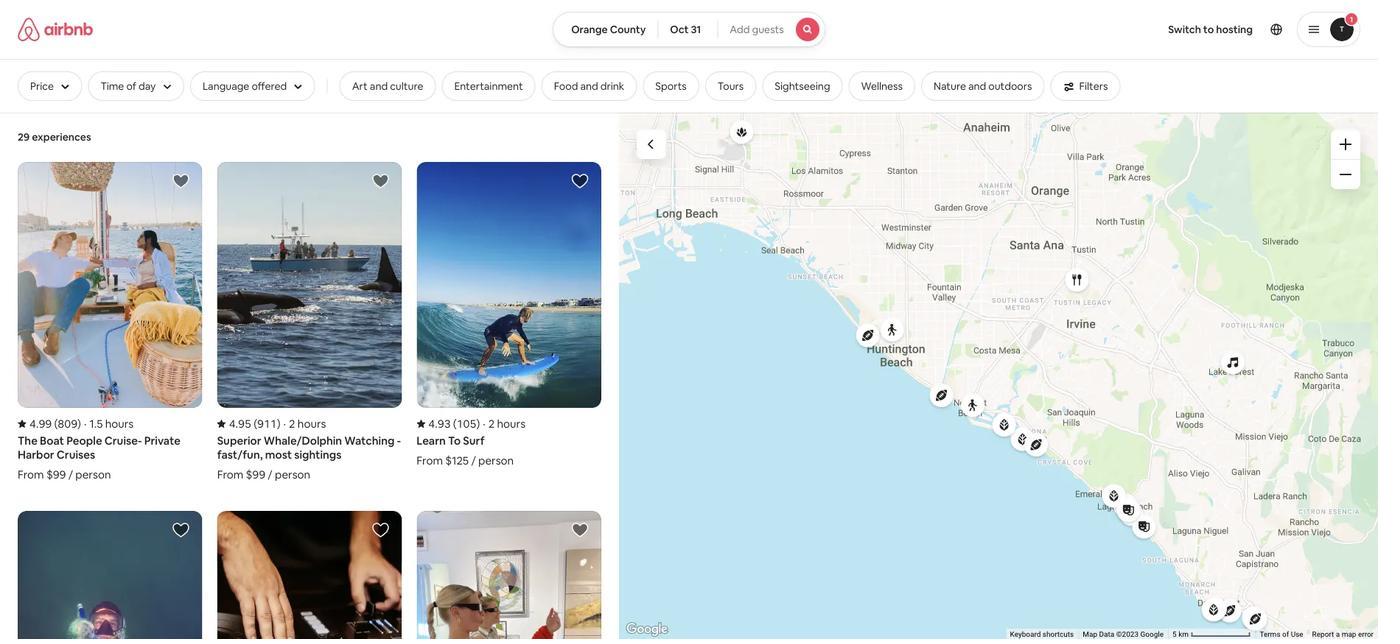 Task type: vqa. For each thing, say whether or not it's contained in the screenshot.
the bottommost Dec
no



Task type: locate. For each thing, give the bounding box(es) containing it.
person
[[479, 454, 514, 468], [75, 468, 111, 482], [275, 468, 311, 482]]

of inside dropdown button
[[126, 80, 136, 93]]

watching
[[345, 434, 395, 448]]

· 1.5 hours
[[84, 417, 134, 431]]

person inside learn to surf from $125 / person
[[479, 454, 514, 468]]

1 horizontal spatial and
[[581, 80, 598, 93]]

switch
[[1169, 23, 1202, 36]]

and for nature
[[969, 80, 987, 93]]

0 horizontal spatial /
[[68, 468, 73, 482]]

1 horizontal spatial /
[[268, 468, 273, 482]]

31
[[691, 23, 701, 36]]

0 horizontal spatial ·
[[84, 417, 87, 431]]

4.93 out of 5 average rating,  105 reviews image
[[417, 417, 480, 431]]

sightings
[[294, 448, 342, 462]]

1 · 2 hours from the left
[[284, 417, 326, 431]]

from down learn
[[417, 454, 443, 468]]

2 $99 from the left
[[246, 468, 265, 482]]

1 horizontal spatial of
[[1283, 631, 1290, 640]]

3 and from the left
[[969, 80, 987, 93]]

5 km
[[1173, 631, 1191, 640]]

·
[[84, 417, 87, 431], [284, 417, 286, 431], [483, 417, 486, 431]]

add to wishlist image inside the boat people cruise- private harbor cruises group
[[172, 173, 190, 190]]

1 horizontal spatial hours
[[298, 417, 326, 431]]

person inside the boat people cruise- private harbor cruises from $99 / person
[[75, 468, 111, 482]]

$99 inside superior whale/dolphin watching - fast/fun, most sightings from $99 / person
[[246, 468, 265, 482]]

person down most
[[275, 468, 311, 482]]

terms of use link
[[1260, 631, 1304, 640]]

add guests button
[[718, 12, 826, 47]]

· inside superior whale/dolphin watching - fast/fun, most sightings group
[[284, 417, 286, 431]]

and right art
[[370, 80, 388, 93]]

· for (809)
[[84, 417, 87, 431]]

superior whale/dolphin watching - fast/fun, most sightings group
[[217, 162, 402, 482]]

2 for 4.95 (911)
[[289, 417, 295, 431]]

(911)
[[254, 417, 281, 431]]

error
[[1359, 631, 1374, 640]]

2 up whale/dolphin
[[289, 417, 295, 431]]

hours inside superior whale/dolphin watching - fast/fun, most sightings group
[[298, 417, 326, 431]]

1 horizontal spatial $99
[[246, 468, 265, 482]]

hours for watching
[[298, 417, 326, 431]]

3 · from the left
[[483, 417, 486, 431]]

29
[[18, 131, 30, 144]]

learn
[[417, 434, 446, 448]]

person for the boat people cruise- private harbor cruises
[[75, 468, 111, 482]]

0 horizontal spatial add to wishlist image
[[172, 173, 190, 190]]

nature
[[934, 80, 967, 93]]

Tours button
[[705, 72, 757, 101]]

· inside the boat people cruise- private harbor cruises group
[[84, 417, 87, 431]]

language offered
[[203, 80, 287, 93]]

2 horizontal spatial /
[[471, 454, 476, 468]]

hours for people
[[105, 417, 134, 431]]

Entertainment button
[[442, 72, 536, 101]]

$99 down cruises on the bottom left
[[46, 468, 66, 482]]

hours right the (105)
[[497, 417, 526, 431]]

hours inside learn to surf group
[[497, 417, 526, 431]]

1 · from the left
[[84, 417, 87, 431]]

sightseeing
[[775, 80, 831, 93]]

0 horizontal spatial 2
[[289, 417, 295, 431]]

2 inside superior whale/dolphin watching - fast/fun, most sightings group
[[289, 417, 295, 431]]

4.93 (105)
[[429, 417, 480, 431]]

· right (911)
[[284, 417, 286, 431]]

· inside learn to surf group
[[483, 417, 486, 431]]

$99 for most
[[246, 468, 265, 482]]

/ down most
[[268, 468, 273, 482]]

map
[[1083, 631, 1098, 640]]

report a map error
[[1313, 631, 1374, 640]]

drink
[[601, 80, 625, 93]]

None search field
[[553, 12, 826, 47]]

profile element
[[843, 0, 1361, 59]]

of
[[126, 80, 136, 93], [1283, 631, 1290, 640]]

superior whale/dolphin watching - fast/fun, most sightings from $99 / person
[[217, 434, 401, 482]]

2 horizontal spatial ·
[[483, 417, 486, 431]]

2 2 from the left
[[489, 417, 495, 431]]

offered
[[252, 80, 287, 93]]

from down harbor
[[18, 468, 44, 482]]

1 horizontal spatial add to wishlist image
[[372, 173, 390, 190]]

from inside the boat people cruise- private harbor cruises from $99 / person
[[18, 468, 44, 482]]

4.95
[[229, 417, 251, 431]]

2 horizontal spatial hours
[[497, 417, 526, 431]]

3 hours from the left
[[497, 417, 526, 431]]

harbor
[[18, 448, 54, 462]]

1 horizontal spatial ·
[[284, 417, 286, 431]]

of left use
[[1283, 631, 1290, 640]]

©2023
[[1117, 631, 1139, 640]]

food and drink
[[554, 80, 625, 93]]

/ right $125
[[471, 454, 476, 468]]

/ inside the boat people cruise- private harbor cruises from $99 / person
[[68, 468, 73, 482]]

2 · from the left
[[284, 417, 286, 431]]

hours inside the boat people cruise- private harbor cruises group
[[105, 417, 134, 431]]

4.99
[[29, 417, 52, 431]]

language offered button
[[190, 72, 315, 101]]

/ down cruises on the bottom left
[[68, 468, 73, 482]]

from for superior whale/dolphin watching - fast/fun, most sightings
[[217, 468, 244, 482]]

29 experiences
[[18, 131, 91, 144]]

of left day
[[126, 80, 136, 93]]

2 hours from the left
[[298, 417, 326, 431]]

1.5
[[90, 417, 103, 431]]

to
[[448, 434, 461, 448]]

4.99 out of 5 average rating,  809 reviews image
[[18, 417, 81, 431]]

2 add to wishlist image from the left
[[372, 173, 390, 190]]

0 horizontal spatial person
[[75, 468, 111, 482]]

1 horizontal spatial · 2 hours
[[483, 417, 526, 431]]

hours up 'cruise-'
[[105, 417, 134, 431]]

terms
[[1260, 631, 1281, 640]]

terms of use
[[1260, 631, 1304, 640]]

/
[[471, 454, 476, 468], [68, 468, 73, 482], [268, 468, 273, 482]]

language
[[203, 80, 249, 93]]

(105)
[[453, 417, 480, 431]]

· 2 hours up whale/dolphin
[[284, 417, 326, 431]]

none search field containing orange county
[[553, 12, 826, 47]]

add to wishlist image for 1.5 hours
[[172, 173, 190, 190]]

0 horizontal spatial of
[[126, 80, 136, 93]]

· right the (105)
[[483, 417, 486, 431]]

the
[[18, 434, 38, 448]]

0 horizontal spatial from
[[18, 468, 44, 482]]

· 2 hours up surf
[[483, 417, 526, 431]]

whale/dolphin
[[264, 434, 342, 448]]

oct 31 button
[[658, 12, 718, 47]]

person down surf
[[479, 454, 514, 468]]

hours up whale/dolphin
[[298, 417, 326, 431]]

· left the 1.5
[[84, 417, 87, 431]]

$99 inside the boat people cruise- private harbor cruises from $99 / person
[[46, 468, 66, 482]]

1 add to wishlist image from the left
[[172, 173, 190, 190]]

5
[[1173, 631, 1177, 640]]

from down fast/fun, on the bottom left of the page
[[217, 468, 244, 482]]

1 horizontal spatial 2
[[489, 417, 495, 431]]

people
[[66, 434, 102, 448]]

1 $99 from the left
[[46, 468, 66, 482]]

hours
[[105, 417, 134, 431], [298, 417, 326, 431], [497, 417, 526, 431]]

and
[[370, 80, 388, 93], [581, 80, 598, 93], [969, 80, 987, 93]]

outdoors
[[989, 80, 1033, 93]]

1 2 from the left
[[289, 417, 295, 431]]

$99 down fast/fun, on the bottom left of the page
[[246, 468, 265, 482]]

shortcuts
[[1043, 631, 1074, 640]]

price button
[[18, 72, 82, 101]]

/ inside superior whale/dolphin watching - fast/fun, most sightings from $99 / person
[[268, 468, 273, 482]]

$125
[[446, 454, 469, 468]]

superior
[[217, 434, 261, 448]]

2 horizontal spatial from
[[417, 454, 443, 468]]

2 and from the left
[[581, 80, 598, 93]]

cruise-
[[105, 434, 142, 448]]

2 horizontal spatial person
[[479, 454, 514, 468]]

add to wishlist image
[[172, 173, 190, 190], [372, 173, 390, 190]]

/ for superior whale/dolphin watching - fast/fun, most sightings
[[268, 468, 273, 482]]

4.93
[[429, 417, 451, 431]]

· 2 hours inside learn to surf group
[[483, 417, 526, 431]]

add to wishlist image
[[571, 173, 589, 190], [172, 522, 190, 540], [372, 522, 390, 540], [571, 522, 589, 540]]

$99
[[46, 468, 66, 482], [246, 468, 265, 482]]

switch to hosting link
[[1160, 14, 1262, 45]]

2 inside learn to surf group
[[489, 417, 495, 431]]

map
[[1342, 631, 1357, 640]]

0 horizontal spatial · 2 hours
[[284, 417, 326, 431]]

(809)
[[54, 417, 81, 431]]

from inside superior whale/dolphin watching - fast/fun, most sightings from $99 / person
[[217, 468, 244, 482]]

1 hours from the left
[[105, 417, 134, 431]]

data
[[1100, 631, 1115, 640]]

1 horizontal spatial from
[[217, 468, 244, 482]]

person inside superior whale/dolphin watching - fast/fun, most sightings from $99 / person
[[275, 468, 311, 482]]

report
[[1313, 631, 1335, 640]]

filters button
[[1051, 72, 1121, 101]]

2
[[289, 417, 295, 431], [489, 417, 495, 431]]

0 horizontal spatial and
[[370, 80, 388, 93]]

1 and from the left
[[370, 80, 388, 93]]

private
[[144, 434, 181, 448]]

· 2 hours inside superior whale/dolphin watching - fast/fun, most sightings group
[[284, 417, 326, 431]]

tours
[[718, 80, 744, 93]]

and left drink
[[581, 80, 598, 93]]

2 · 2 hours from the left
[[483, 417, 526, 431]]

4.95 out of 5 average rating,  911 reviews image
[[217, 417, 281, 431]]

0 vertical spatial of
[[126, 80, 136, 93]]

and right nature
[[969, 80, 987, 93]]

experiences
[[32, 131, 91, 144]]

person down cruises on the bottom left
[[75, 468, 111, 482]]

1 horizontal spatial person
[[275, 468, 311, 482]]

orange county button
[[553, 12, 659, 47]]

0 horizontal spatial hours
[[105, 417, 134, 431]]

1 vertical spatial of
[[1283, 631, 1290, 640]]

zoom in image
[[1340, 139, 1352, 150]]

$99 for harbor
[[46, 468, 66, 482]]

2 horizontal spatial and
[[969, 80, 987, 93]]

km
[[1179, 631, 1189, 640]]

time
[[101, 80, 124, 93]]

0 horizontal spatial $99
[[46, 468, 66, 482]]

· 2 hours
[[284, 417, 326, 431], [483, 417, 526, 431]]

from
[[417, 454, 443, 468], [18, 468, 44, 482], [217, 468, 244, 482]]

wellness
[[862, 80, 903, 93]]

2 right the (105)
[[489, 417, 495, 431]]

1
[[1351, 14, 1354, 24]]



Task type: describe. For each thing, give the bounding box(es) containing it.
/ for the boat people cruise- private harbor cruises
[[68, 468, 73, 482]]

to
[[1204, 23, 1215, 36]]

orange county
[[572, 23, 646, 36]]

guests
[[752, 23, 784, 36]]

and for food
[[581, 80, 598, 93]]

boat
[[40, 434, 64, 448]]

add guests
[[730, 23, 784, 36]]

time of day
[[101, 80, 156, 93]]

entertainment
[[455, 80, 523, 93]]

oct 31
[[670, 23, 701, 36]]

most
[[265, 448, 292, 462]]

a
[[1337, 631, 1341, 640]]

learn to surf group
[[417, 162, 602, 468]]

day
[[139, 80, 156, 93]]

add to wishlist image for 2 hours
[[372, 173, 390, 190]]

google map
showing 20 experiences. region
[[619, 112, 1379, 640]]

nature and outdoors
[[934, 80, 1033, 93]]

of for day
[[126, 80, 136, 93]]

culture
[[390, 80, 424, 93]]

hosting
[[1217, 23, 1253, 36]]

learn to surf from $125 / person
[[417, 434, 514, 468]]

filters
[[1080, 80, 1108, 93]]

5 km button
[[1169, 630, 1256, 640]]

of for use
[[1283, 631, 1290, 640]]

keyboard shortcuts
[[1011, 631, 1074, 640]]

/ inside learn to surf from $125 / person
[[471, 454, 476, 468]]

zoom out image
[[1340, 169, 1352, 181]]

4.95 (911)
[[229, 417, 281, 431]]

price
[[30, 80, 54, 93]]

food
[[554, 80, 578, 93]]

-
[[397, 434, 401, 448]]

orange
[[572, 23, 608, 36]]

time of day button
[[88, 72, 184, 101]]

the boat people cruise- private harbor cruises from $99 / person
[[18, 434, 181, 482]]

surf
[[463, 434, 485, 448]]

report a map error link
[[1313, 631, 1374, 640]]

· for (105)
[[483, 417, 486, 431]]

and for art
[[370, 80, 388, 93]]

Sightseeing button
[[763, 72, 843, 101]]

Wellness button
[[849, 72, 916, 101]]

google image
[[623, 621, 672, 640]]

4.99 (809)
[[29, 417, 81, 431]]

Food and drink button
[[542, 72, 637, 101]]

Sports button
[[643, 72, 700, 101]]

google
[[1141, 631, 1164, 640]]

hours for surf
[[497, 417, 526, 431]]

fast/fun,
[[217, 448, 263, 462]]

from for the boat people cruise- private harbor cruises
[[18, 468, 44, 482]]

map data ©2023 google
[[1083, 631, 1164, 640]]

2 for 4.93 (105)
[[489, 417, 495, 431]]

art and culture
[[352, 80, 424, 93]]

add
[[730, 23, 750, 36]]

keyboard
[[1011, 631, 1041, 640]]

Art and culture button
[[340, 72, 436, 101]]

art
[[352, 80, 368, 93]]

switch to hosting
[[1169, 23, 1253, 36]]

add to wishlist image inside learn to surf group
[[571, 173, 589, 190]]

keyboard shortcuts button
[[1011, 630, 1074, 640]]

county
[[610, 23, 646, 36]]

person for superior whale/dolphin watching - fast/fun, most sightings
[[275, 468, 311, 482]]

use
[[1291, 631, 1304, 640]]

cruises
[[57, 448, 95, 462]]

1 button
[[1298, 12, 1361, 47]]

· for (911)
[[284, 417, 286, 431]]

Nature and outdoors button
[[922, 72, 1045, 101]]

the boat people cruise- private harbor cruises group
[[18, 162, 203, 482]]

sports
[[656, 80, 687, 93]]

from inside learn to surf from $125 / person
[[417, 454, 443, 468]]

oct
[[670, 23, 689, 36]]

· 2 hours for 4.93 (105)
[[483, 417, 526, 431]]

· 2 hours for 4.95 (911)
[[284, 417, 326, 431]]



